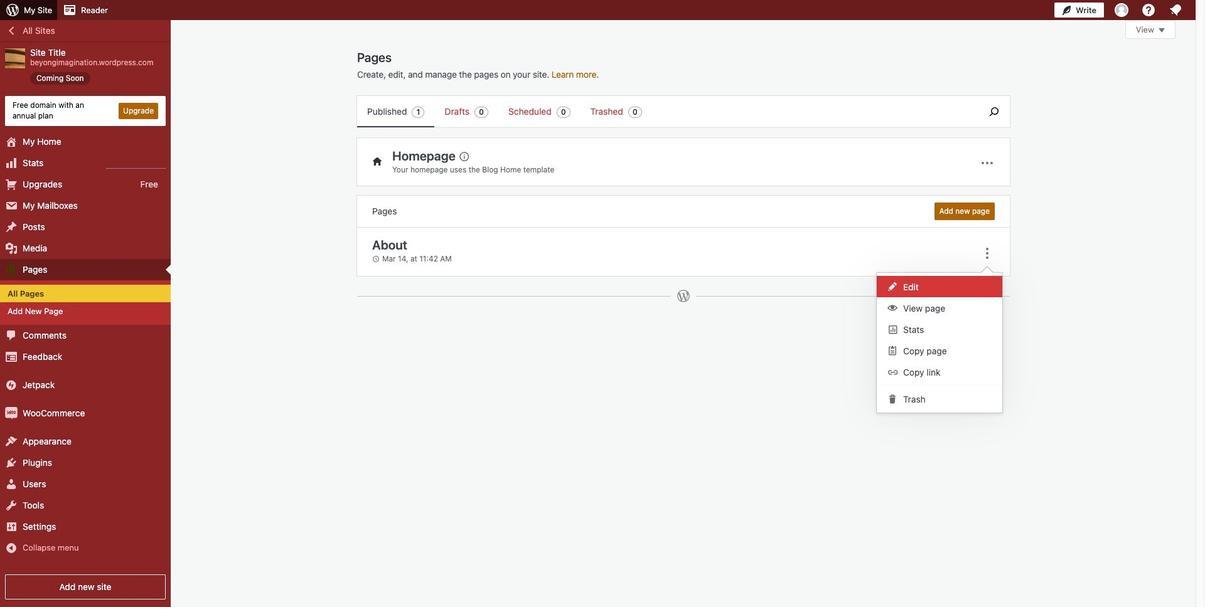 Task type: vqa. For each thing, say whether or not it's contained in the screenshot.
Marketing Tools image
no



Task type: locate. For each thing, give the bounding box(es) containing it.
0 vertical spatial img image
[[5, 379, 18, 392]]

1 vertical spatial menu
[[877, 273, 1003, 413]]

None search field
[[979, 96, 1010, 127]]

1 img image from the top
[[5, 379, 18, 392]]

tooltip
[[870, 266, 1003, 413]]

menu
[[357, 96, 972, 127], [877, 273, 1003, 413]]

help image
[[1141, 3, 1156, 18]]

2 img image from the top
[[5, 407, 18, 420]]

toggle menu image
[[980, 156, 995, 171]]

img image
[[5, 379, 18, 392], [5, 407, 18, 420]]

more information image
[[458, 150, 469, 162]]

manage your notifications image
[[1168, 3, 1183, 18]]

1 vertical spatial img image
[[5, 407, 18, 420]]

closed image
[[1159, 28, 1165, 33]]

main content
[[357, 20, 1176, 316]]



Task type: describe. For each thing, give the bounding box(es) containing it.
toggle menu image
[[980, 246, 995, 261]]

highest hourly views 0 image
[[106, 160, 166, 169]]

open search image
[[979, 104, 1010, 119]]

my profile image
[[1115, 3, 1129, 17]]

0 vertical spatial menu
[[357, 96, 972, 127]]



